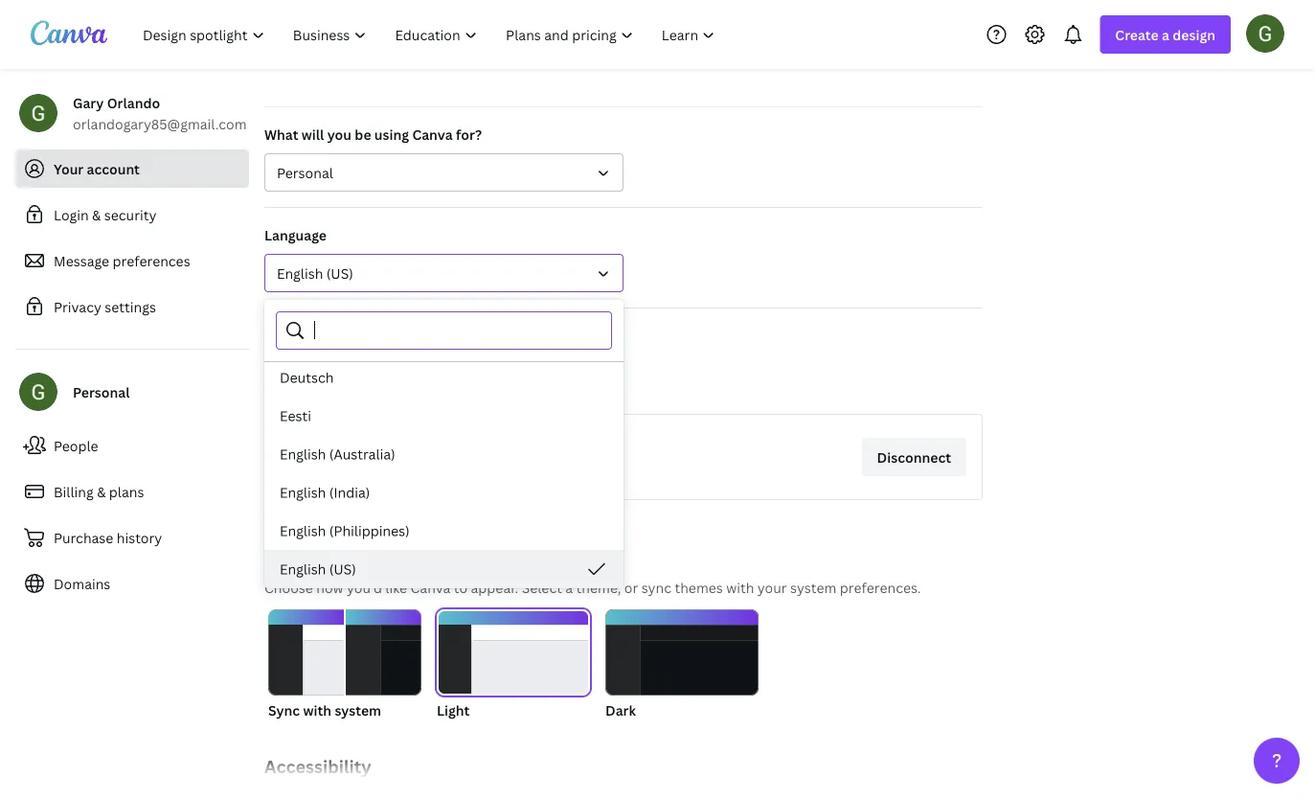 Task type: locate. For each thing, give the bounding box(es) containing it.
your
[[54, 160, 84, 178]]

& right login in the top of the page
[[92, 206, 101, 224]]

canva
[[412, 125, 453, 143], [477, 379, 518, 397], [411, 578, 451, 596]]

you'd
[[347, 578, 382, 596]]

1 horizontal spatial with
[[726, 578, 754, 596]]

1 vertical spatial system
[[335, 701, 381, 719]]

eesti
[[280, 407, 311, 425]]

0 horizontal spatial a
[[566, 578, 573, 596]]

& for billing
[[97, 482, 106, 501]]

english inside button
[[280, 522, 326, 540]]

privacy
[[54, 297, 101, 316]]

english inside 'button'
[[280, 445, 326, 463]]

0 vertical spatial (us)
[[327, 264, 353, 282]]

a left design
[[1162, 25, 1170, 44]]

1 vertical spatial english (us)
[[280, 560, 356, 578]]

create a design button
[[1100, 15, 1231, 54]]

canva right in
[[477, 379, 518, 397]]

deutsch option
[[264, 358, 624, 397]]

a inside dropdown button
[[1162, 25, 1170, 44]]

plans
[[109, 482, 144, 501]]

be
[[355, 125, 371, 143]]

english
[[277, 264, 323, 282], [280, 445, 326, 463], [280, 483, 326, 502], [280, 522, 326, 540], [280, 560, 326, 578]]

you for will
[[327, 125, 352, 143]]

0 vertical spatial system
[[790, 578, 837, 596]]

personal down will
[[277, 163, 333, 182]]

0 horizontal spatial system
[[335, 701, 381, 719]]

Dark button
[[606, 609, 759, 721]]

1 vertical spatial (us)
[[329, 560, 356, 578]]

(us) down english (philippines)
[[329, 560, 356, 578]]

1 vertical spatial canva
[[477, 379, 518, 397]]

social
[[339, 326, 377, 344]]

domains link
[[15, 564, 249, 603]]

system
[[790, 578, 837, 596], [335, 701, 381, 719]]

english (india)
[[280, 483, 370, 502]]

1 horizontal spatial system
[[790, 578, 837, 596]]

settings
[[105, 297, 156, 316]]

to
[[405, 379, 419, 397], [460, 379, 474, 397], [454, 578, 468, 596]]

canva right like
[[411, 578, 451, 596]]

a
[[1162, 25, 1170, 44], [566, 578, 573, 596]]

(australia)
[[329, 445, 395, 463]]

history
[[117, 528, 162, 547]]

select
[[522, 578, 562, 596]]

themes
[[675, 578, 723, 596]]

None search field
[[314, 312, 600, 349]]

personal
[[277, 163, 333, 182], [73, 383, 130, 401]]

billing & plans link
[[15, 472, 249, 511]]

(us) down language
[[327, 264, 353, 282]]

0 vertical spatial personal
[[277, 163, 333, 182]]

disconnect button
[[862, 438, 967, 476]]

(us)
[[327, 264, 353, 282], [329, 560, 356, 578]]

a inside theme choose how you'd like canva to appear. select a theme, or sync themes with your system preferences.
[[566, 578, 573, 596]]

personal up people
[[73, 383, 130, 401]]

with
[[726, 578, 754, 596], [303, 701, 332, 719]]

1 vertical spatial personal
[[73, 383, 130, 401]]

canva left for?
[[412, 125, 453, 143]]

english down "eesti"
[[280, 445, 326, 463]]

orlando
[[107, 93, 160, 112]]

what will you be using canva for?
[[264, 125, 482, 143]]

Language: English (US) button
[[264, 254, 624, 292]]

with inside button
[[303, 701, 332, 719]]

personal inside button
[[277, 163, 333, 182]]

english for language: english (us) button
[[277, 264, 323, 282]]

1 vertical spatial a
[[566, 578, 573, 596]]

accounts
[[381, 326, 440, 344]]

canva for theme
[[411, 578, 451, 596]]

a right select
[[566, 578, 573, 596]]

choose
[[264, 578, 313, 596]]

purchase
[[54, 528, 113, 547]]

people
[[54, 436, 98, 455]]

1 horizontal spatial a
[[1162, 25, 1170, 44]]

english up theme at the left of the page
[[280, 522, 326, 540]]

1 horizontal spatial personal
[[277, 163, 333, 182]]

you left be at the left of the page
[[327, 125, 352, 143]]

english down english (philippines)
[[280, 560, 326, 578]]

domains
[[54, 574, 110, 593]]

2 vertical spatial canva
[[411, 578, 451, 596]]

deutsch
[[280, 368, 334, 387]]

& left plans
[[97, 482, 106, 501]]

message preferences
[[54, 252, 190, 270]]

with right sync
[[303, 701, 332, 719]]

orlandogary85@gmail.com
[[73, 114, 247, 133]]

gary orlando image
[[1247, 14, 1285, 52]]

0 vertical spatial &
[[92, 206, 101, 224]]

system inside button
[[335, 701, 381, 719]]

english (us)
[[277, 264, 353, 282], [280, 560, 356, 578]]

Personal button
[[264, 153, 624, 192]]

&
[[92, 206, 101, 224], [97, 482, 106, 501]]

or
[[625, 578, 638, 596]]

1 vertical spatial you
[[352, 379, 376, 397]]

you
[[327, 125, 352, 143], [352, 379, 376, 397]]

0 vertical spatial you
[[327, 125, 352, 143]]

gary orlando orlandogary85@gmail.com
[[73, 93, 247, 133]]

sync
[[268, 701, 300, 719]]

0 vertical spatial a
[[1162, 25, 1170, 44]]

1 vertical spatial with
[[303, 701, 332, 719]]

theme choose how you'd like canva to appear. select a theme, or sync themes with your system preferences.
[[264, 546, 921, 596]]

english down language
[[277, 264, 323, 282]]

preferences.
[[840, 578, 921, 596]]

english for english (india) button on the bottom of the page
[[280, 483, 326, 502]]

your
[[758, 578, 787, 596]]

create a design
[[1116, 25, 1216, 44]]

english (us) down language
[[277, 264, 353, 282]]

sync
[[642, 578, 672, 596]]

english left (india)
[[280, 483, 326, 502]]

to left the appear.
[[454, 578, 468, 596]]

0 vertical spatial canva
[[412, 125, 453, 143]]

0 vertical spatial with
[[726, 578, 754, 596]]

0 horizontal spatial with
[[303, 701, 332, 719]]

canva inside theme choose how you'd like canva to appear. select a theme, or sync themes with your system preferences.
[[411, 578, 451, 596]]

with left "your"
[[726, 578, 754, 596]]

like
[[385, 578, 407, 596]]

1 vertical spatial &
[[97, 482, 106, 501]]

you left the use
[[352, 379, 376, 397]]

system up accessibility
[[335, 701, 381, 719]]

english (us) down english (philippines)
[[280, 560, 356, 578]]

your account link
[[15, 149, 249, 188]]

create
[[1116, 25, 1159, 44]]

services
[[264, 379, 319, 397]]

using
[[375, 125, 409, 143]]

disconnect
[[877, 448, 951, 466]]

system right "your"
[[790, 578, 837, 596]]

(philippines)
[[329, 522, 410, 540]]

english for english (australia) 'button'
[[280, 445, 326, 463]]

with inside theme choose how you'd like canva to appear. select a theme, or sync themes with your system preferences.
[[726, 578, 754, 596]]



Task type: describe. For each thing, give the bounding box(es) containing it.
top level navigation element
[[130, 15, 731, 54]]

light
[[437, 701, 470, 719]]

that
[[322, 379, 349, 397]]

design
[[1173, 25, 1216, 44]]

english (philippines) option
[[264, 512, 624, 550]]

login
[[54, 206, 89, 224]]

0 vertical spatial english (us)
[[277, 264, 353, 282]]

english (india) option
[[264, 473, 624, 512]]

use
[[380, 379, 402, 397]]

(us) inside option
[[329, 560, 356, 578]]

what
[[264, 125, 298, 143]]

system inside theme choose how you'd like canva to appear. select a theme, or sync themes with your system preferences.
[[790, 578, 837, 596]]

connected social accounts
[[264, 326, 440, 344]]

in
[[445, 379, 457, 397]]

english (india) button
[[264, 473, 624, 512]]

canva for what
[[412, 125, 453, 143]]

will
[[302, 125, 324, 143]]

billing
[[54, 482, 94, 501]]

how
[[316, 578, 344, 596]]

(india)
[[329, 483, 370, 502]]

sync with system
[[268, 701, 381, 719]]

purchase history link
[[15, 518, 249, 557]]

login & security link
[[15, 195, 249, 234]]

message
[[54, 252, 109, 270]]

message preferences link
[[15, 241, 249, 280]]

english (philippines)
[[280, 522, 410, 540]]

google
[[350, 439, 396, 458]]

privacy settings
[[54, 297, 156, 316]]

to right in
[[460, 379, 474, 397]]

account
[[87, 160, 140, 178]]

theme
[[264, 546, 322, 569]]

billing & plans
[[54, 482, 144, 501]]

Light button
[[437, 609, 590, 721]]

for?
[[456, 125, 482, 143]]

english (philippines) button
[[264, 512, 624, 550]]

Sync with system button
[[268, 609, 422, 721]]

english (australia) button
[[264, 435, 624, 473]]

to left log
[[405, 379, 419, 397]]

english for english (philippines) button
[[280, 522, 326, 540]]

english (us) button
[[264, 550, 624, 588]]

theme,
[[576, 578, 621, 596]]

english (australia) option
[[264, 435, 624, 473]]

dark
[[606, 701, 636, 719]]

log
[[422, 379, 442, 397]]

english (us) inside option
[[280, 560, 356, 578]]

connected
[[264, 326, 336, 344]]

& for login
[[92, 206, 101, 224]]

security
[[104, 206, 157, 224]]

eesti button
[[264, 397, 624, 435]]

purchase history
[[54, 528, 162, 547]]

english (us) option
[[264, 550, 624, 588]]

accessibility
[[264, 755, 371, 778]]

eesti option
[[264, 397, 624, 435]]

english (australia)
[[280, 445, 395, 463]]

services that you use to log in to canva
[[264, 379, 518, 397]]

appear.
[[471, 578, 519, 596]]

gary
[[73, 93, 104, 112]]

login & security
[[54, 206, 157, 224]]

preferences
[[113, 252, 190, 270]]

you for that
[[352, 379, 376, 397]]

to inside theme choose how you'd like canva to appear. select a theme, or sync themes with your system preferences.
[[454, 578, 468, 596]]

language
[[264, 226, 327, 244]]

0 horizontal spatial personal
[[73, 383, 130, 401]]

your account
[[54, 160, 140, 178]]

privacy settings link
[[15, 287, 249, 326]]

deutsch button
[[264, 358, 624, 397]]

people link
[[15, 426, 249, 465]]



Task type: vqa. For each thing, say whether or not it's contained in the screenshot.
theme,
yes



